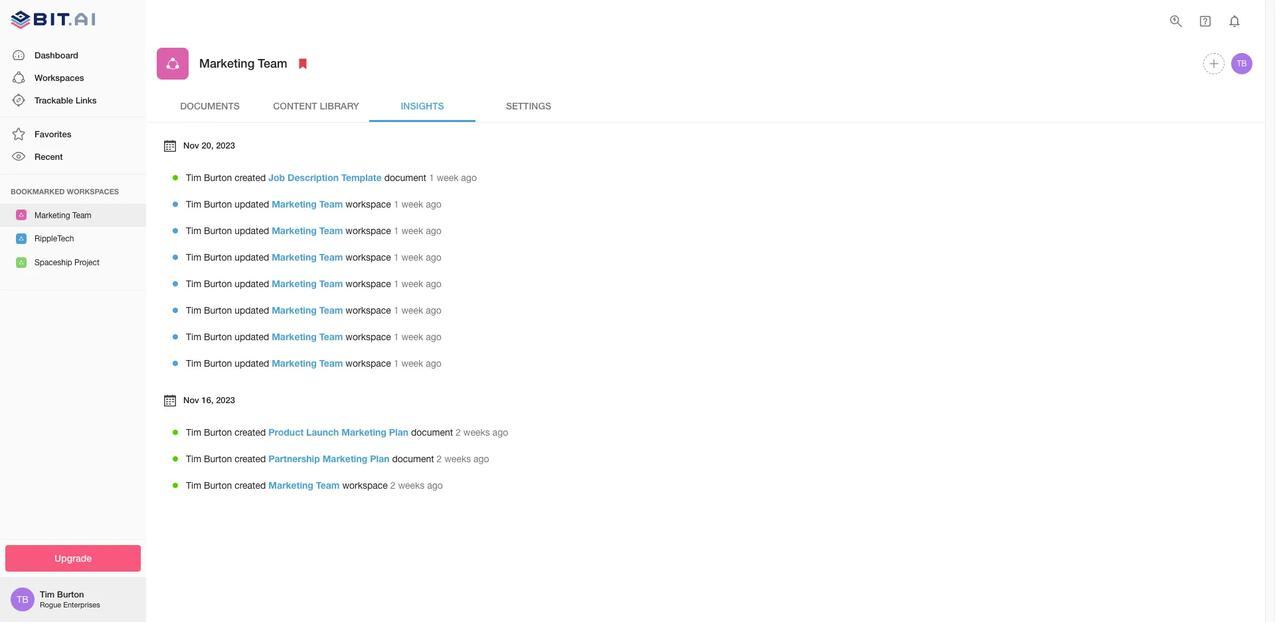 Task type: locate. For each thing, give the bounding box(es) containing it.
2023 right 16,
[[216, 395, 235, 406]]

2 2023 from the top
[[216, 395, 235, 406]]

tab list
[[157, 90, 1255, 122]]

created
[[235, 172, 266, 183], [235, 427, 266, 438], [235, 454, 266, 465], [235, 481, 266, 491]]

marketing
[[199, 56, 255, 71], [272, 198, 317, 210], [35, 211, 70, 220], [272, 225, 317, 236], [272, 252, 317, 263], [272, 278, 317, 289], [272, 305, 317, 316], [272, 331, 317, 342], [272, 358, 317, 369], [341, 427, 386, 438], [323, 453, 367, 465], [268, 480, 313, 491]]

1 created from the top
[[235, 172, 266, 183]]

tim inside tim burton created product launch marketing plan document 2 weeks ago
[[186, 427, 201, 438]]

document inside tim burton created partnership marketing plan document 2 weeks ago
[[392, 454, 434, 465]]

tim burton rogue enterprises
[[40, 590, 100, 610]]

3 updated from the top
[[235, 252, 269, 263]]

1 nov from the top
[[183, 140, 199, 151]]

2 vertical spatial document
[[392, 454, 434, 465]]

5 updated from the top
[[235, 305, 269, 316]]

created inside "tim burton created marketing team workspace 2 weeks ago"
[[235, 481, 266, 491]]

library
[[320, 100, 359, 111]]

7 tim burton updated marketing team workspace 1 week ago from the top
[[186, 358, 441, 369]]

0 vertical spatial 2023
[[216, 140, 235, 151]]

1 updated from the top
[[235, 199, 269, 210]]

bookmarked
[[11, 187, 65, 196]]

tim
[[186, 172, 201, 183], [186, 199, 201, 210], [186, 226, 201, 236], [186, 252, 201, 263], [186, 279, 201, 289], [186, 305, 201, 316], [186, 332, 201, 342], [186, 358, 201, 369], [186, 427, 201, 438], [186, 454, 201, 465], [186, 481, 201, 491], [40, 590, 55, 601]]

marketing team
[[199, 56, 287, 71], [35, 211, 91, 220]]

nov 20, 2023
[[183, 140, 235, 151]]

job description template link
[[268, 172, 382, 183]]

2023 for nov 20, 2023
[[216, 140, 235, 151]]

20,
[[202, 140, 214, 151]]

rogue
[[40, 602, 61, 610]]

nov left 16,
[[183, 395, 199, 406]]

burton inside the tim burton created job description template document 1 week ago
[[204, 172, 232, 183]]

trackable links button
[[0, 89, 146, 112]]

partnership marketing plan link
[[268, 453, 389, 465]]

1 vertical spatial nov
[[183, 395, 199, 406]]

project
[[74, 258, 99, 267]]

burton inside tim burton created product launch marketing plan document 2 weeks ago
[[204, 427, 232, 438]]

1 2023 from the top
[[216, 140, 235, 151]]

0 vertical spatial nov
[[183, 140, 199, 151]]

tim burton updated marketing team workspace 1 week ago
[[186, 198, 441, 210], [186, 225, 441, 236], [186, 252, 441, 263], [186, 278, 441, 289], [186, 305, 441, 316], [186, 331, 441, 342], [186, 358, 441, 369]]

recent
[[35, 152, 63, 162]]

1 horizontal spatial tb
[[1237, 59, 1247, 68]]

week inside the tim burton created job description template document 1 week ago
[[437, 172, 459, 183]]

nov
[[183, 140, 199, 151], [183, 395, 199, 406]]

1 vertical spatial weeks
[[444, 454, 471, 465]]

1 vertical spatial 2023
[[216, 395, 235, 406]]

week
[[437, 172, 459, 183], [401, 199, 423, 210], [401, 226, 423, 236], [401, 252, 423, 263], [401, 279, 423, 289], [401, 305, 423, 316], [401, 332, 423, 342], [401, 358, 423, 369]]

2
[[456, 427, 461, 438], [437, 454, 442, 465], [390, 481, 396, 491]]

0 vertical spatial tb
[[1237, 59, 1247, 68]]

document for job description template
[[384, 172, 426, 183]]

0 horizontal spatial 2
[[390, 481, 396, 491]]

burton inside tim burton created partnership marketing plan document 2 weeks ago
[[204, 454, 232, 465]]

weeks
[[463, 427, 490, 438], [444, 454, 471, 465], [398, 481, 425, 491]]

ago
[[461, 172, 477, 183], [426, 199, 441, 210], [426, 226, 441, 236], [426, 252, 441, 263], [426, 279, 441, 289], [426, 305, 441, 316], [426, 332, 441, 342], [426, 358, 441, 369], [493, 427, 508, 438], [474, 454, 489, 465], [427, 481, 443, 491]]

ago inside tim burton created product launch marketing plan document 2 weeks ago
[[493, 427, 508, 438]]

recent button
[[0, 146, 146, 168]]

1 vertical spatial tb
[[17, 595, 28, 606]]

nov left 20,
[[183, 140, 199, 151]]

1 vertical spatial document
[[411, 427, 453, 438]]

favorites
[[35, 129, 71, 140]]

1 inside the tim burton created job description template document 1 week ago
[[429, 172, 434, 183]]

marketing team link
[[272, 198, 343, 210], [272, 225, 343, 236], [272, 252, 343, 263], [272, 278, 343, 289], [272, 305, 343, 316], [272, 331, 343, 342], [272, 358, 343, 369], [268, 480, 340, 491]]

created for marketing
[[235, 481, 266, 491]]

content
[[273, 100, 317, 111]]

document inside the tim burton created job description template document 1 week ago
[[384, 172, 426, 183]]

ago inside the tim burton created job description template document 1 week ago
[[461, 172, 477, 183]]

team
[[258, 56, 287, 71], [319, 198, 343, 210], [72, 211, 91, 220], [319, 225, 343, 236], [319, 252, 343, 263], [319, 278, 343, 289], [319, 305, 343, 316], [319, 331, 343, 342], [319, 358, 343, 369], [316, 480, 340, 491]]

tb button
[[1229, 51, 1255, 76]]

workspace
[[346, 199, 391, 210], [346, 226, 391, 236], [346, 252, 391, 263], [346, 279, 391, 289], [346, 305, 391, 316], [346, 332, 391, 342], [346, 358, 391, 369], [342, 481, 388, 491]]

bookmarked workspaces
[[11, 187, 119, 196]]

1 horizontal spatial 2
[[437, 454, 442, 465]]

marketing team down bookmarked workspaces
[[35, 211, 91, 220]]

settings link
[[476, 90, 582, 122]]

template
[[341, 172, 382, 183]]

4 updated from the top
[[235, 279, 269, 289]]

created for job
[[235, 172, 266, 183]]

burton inside tim burton rogue enterprises
[[57, 590, 84, 601]]

created for product
[[235, 427, 266, 438]]

3 tim burton updated marketing team workspace 1 week ago from the top
[[186, 252, 441, 263]]

1
[[429, 172, 434, 183], [394, 199, 399, 210], [394, 226, 399, 236], [394, 252, 399, 263], [394, 279, 399, 289], [394, 305, 399, 316], [394, 332, 399, 342], [394, 358, 399, 369]]

created inside tim burton created product launch marketing plan document 2 weeks ago
[[235, 427, 266, 438]]

0 vertical spatial marketing team
[[199, 56, 287, 71]]

spaceship project
[[35, 258, 99, 267]]

spaceship
[[35, 258, 72, 267]]

marketing team up documents
[[199, 56, 287, 71]]

updated
[[235, 199, 269, 210], [235, 226, 269, 236], [235, 252, 269, 263], [235, 279, 269, 289], [235, 305, 269, 316], [235, 332, 269, 342], [235, 358, 269, 369]]

2023 for nov 16, 2023
[[216, 395, 235, 406]]

4 created from the top
[[235, 481, 266, 491]]

2023
[[216, 140, 235, 151], [216, 395, 235, 406]]

1 vertical spatial 2
[[437, 454, 442, 465]]

2 vertical spatial 2
[[390, 481, 396, 491]]

workspaces button
[[0, 66, 146, 89]]

tb
[[1237, 59, 1247, 68], [17, 595, 28, 606]]

marketing team inside button
[[35, 211, 91, 220]]

tim inside tim burton created partnership marketing plan document 2 weeks ago
[[186, 454, 201, 465]]

2 horizontal spatial 2
[[456, 427, 461, 438]]

2 tim burton updated marketing team workspace 1 week ago from the top
[[186, 225, 441, 236]]

upgrade
[[54, 553, 92, 564]]

nov for nov 20, 2023
[[183, 140, 199, 151]]

2 created from the top
[[235, 427, 266, 438]]

insights link
[[369, 90, 476, 122]]

1 vertical spatial marketing team
[[35, 211, 91, 220]]

created inside the tim burton created job description template document 1 week ago
[[235, 172, 266, 183]]

0 vertical spatial weeks
[[463, 427, 490, 438]]

rippletech button
[[0, 227, 146, 251]]

upgrade button
[[5, 546, 141, 572]]

0 horizontal spatial marketing team
[[35, 211, 91, 220]]

3 created from the top
[[235, 454, 266, 465]]

1 vertical spatial plan
[[370, 453, 389, 465]]

weeks inside tim burton created partnership marketing plan document 2 weeks ago
[[444, 454, 471, 465]]

plan
[[389, 427, 408, 438], [370, 453, 389, 465]]

2 nov from the top
[[183, 395, 199, 406]]

spaceship project button
[[0, 251, 146, 274]]

workspace inside "tim burton created marketing team workspace 2 weeks ago"
[[342, 481, 388, 491]]

0 vertical spatial document
[[384, 172, 426, 183]]

burton
[[204, 172, 232, 183], [204, 199, 232, 210], [204, 226, 232, 236], [204, 252, 232, 263], [204, 279, 232, 289], [204, 305, 232, 316], [204, 332, 232, 342], [204, 358, 232, 369], [204, 427, 232, 438], [204, 454, 232, 465], [204, 481, 232, 491], [57, 590, 84, 601]]

tim inside "tim burton created marketing team workspace 2 weeks ago"
[[186, 481, 201, 491]]

2023 right 20,
[[216, 140, 235, 151]]

partnership
[[268, 453, 320, 465]]

document
[[384, 172, 426, 183], [411, 427, 453, 438], [392, 454, 434, 465]]

created inside tim burton created partnership marketing plan document 2 weeks ago
[[235, 454, 266, 465]]

0 vertical spatial 2
[[456, 427, 461, 438]]

2 vertical spatial weeks
[[398, 481, 425, 491]]



Task type: describe. For each thing, give the bounding box(es) containing it.
5 tim burton updated marketing team workspace 1 week ago from the top
[[186, 305, 441, 316]]

6 updated from the top
[[235, 332, 269, 342]]

job
[[268, 172, 285, 183]]

team inside 'marketing team' button
[[72, 211, 91, 220]]

6 tim burton updated marketing team workspace 1 week ago from the top
[[186, 331, 441, 342]]

tim burton created job description template document 1 week ago
[[186, 172, 477, 183]]

document for partnership marketing plan
[[392, 454, 434, 465]]

weeks inside "tim burton created marketing team workspace 2 weeks ago"
[[398, 481, 425, 491]]

1 horizontal spatial marketing team
[[199, 56, 287, 71]]

weeks inside tim burton created product launch marketing plan document 2 weeks ago
[[463, 427, 490, 438]]

documents link
[[157, 90, 263, 122]]

ago inside "tim burton created marketing team workspace 2 weeks ago"
[[427, 481, 443, 491]]

nov 16, 2023
[[183, 395, 235, 406]]

2 inside tim burton created product launch marketing plan document 2 weeks ago
[[456, 427, 461, 438]]

tab list containing documents
[[157, 90, 1255, 122]]

ago inside tim burton created partnership marketing plan document 2 weeks ago
[[474, 454, 489, 465]]

links
[[75, 95, 97, 106]]

favorites button
[[0, 123, 146, 146]]

marketing inside button
[[35, 211, 70, 220]]

tim burton created product launch marketing plan document 2 weeks ago
[[186, 427, 508, 438]]

0 horizontal spatial tb
[[17, 595, 28, 606]]

2 updated from the top
[[235, 226, 269, 236]]

content library
[[273, 100, 359, 111]]

trackable
[[35, 95, 73, 106]]

tim inside tim burton rogue enterprises
[[40, 590, 55, 601]]

2 inside tim burton created partnership marketing plan document 2 weeks ago
[[437, 454, 442, 465]]

rippletech
[[35, 235, 74, 244]]

documents
[[180, 100, 240, 111]]

7 updated from the top
[[235, 358, 269, 369]]

dashboard button
[[0, 44, 146, 66]]

tim burton created marketing team workspace 2 weeks ago
[[186, 480, 443, 491]]

enterprises
[[63, 602, 100, 610]]

nov for nov 16, 2023
[[183, 395, 199, 406]]

created for partnership
[[235, 454, 266, 465]]

workspaces
[[35, 72, 84, 83]]

product launch marketing plan link
[[268, 427, 408, 438]]

16,
[[202, 395, 214, 406]]

product
[[268, 427, 304, 438]]

remove bookmark image
[[295, 56, 311, 72]]

document inside tim burton created product launch marketing plan document 2 weeks ago
[[411, 427, 453, 438]]

content library link
[[263, 90, 369, 122]]

description
[[288, 172, 339, 183]]

1 tim burton updated marketing team workspace 1 week ago from the top
[[186, 198, 441, 210]]

tim inside the tim burton created job description template document 1 week ago
[[186, 172, 201, 183]]

launch
[[306, 427, 339, 438]]

tim burton created partnership marketing plan document 2 weeks ago
[[186, 453, 489, 465]]

trackable links
[[35, 95, 97, 106]]

2 inside "tim burton created marketing team workspace 2 weeks ago"
[[390, 481, 396, 491]]

4 tim burton updated marketing team workspace 1 week ago from the top
[[186, 278, 441, 289]]

insights
[[401, 100, 444, 111]]

dashboard
[[35, 50, 78, 60]]

tb inside button
[[1237, 59, 1247, 68]]

burton inside "tim burton created marketing team workspace 2 weeks ago"
[[204, 481, 232, 491]]

settings
[[506, 100, 551, 111]]

workspaces
[[67, 187, 119, 196]]

0 vertical spatial plan
[[389, 427, 408, 438]]

marketing team button
[[0, 204, 146, 227]]



Task type: vqa. For each thing, say whether or not it's contained in the screenshot.
option group at right
no



